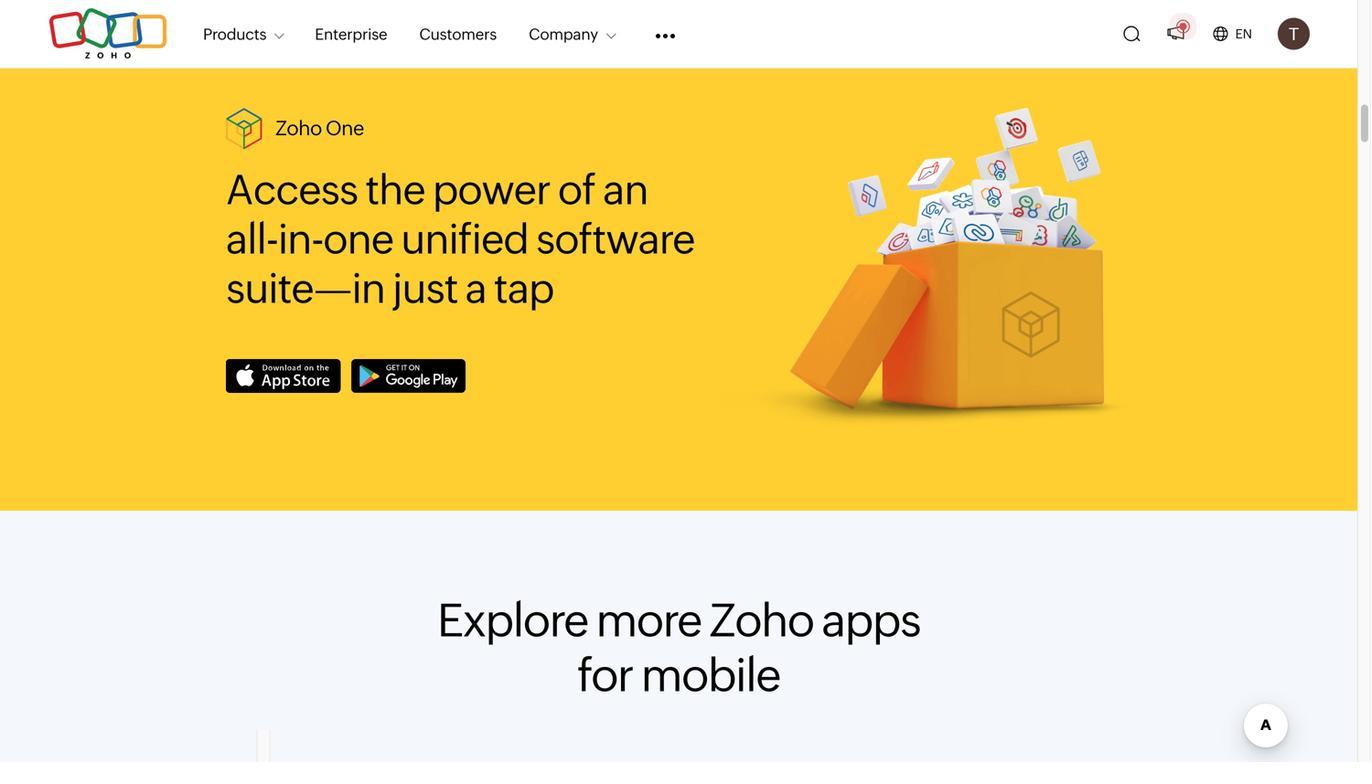 Task type: locate. For each thing, give the bounding box(es) containing it.
a
[[465, 265, 486, 312]]

mobile
[[641, 649, 780, 702]]

0 horizontal spatial zoho
[[275, 116, 322, 140]]

just
[[392, 265, 458, 312]]

of
[[558, 166, 595, 214]]

zoho
[[275, 116, 322, 140], [709, 595, 814, 647]]

1 vertical spatial zoho
[[709, 595, 814, 647]]

apps
[[822, 595, 920, 647]]

customers
[[419, 25, 497, 43]]

zoho left one
[[275, 116, 322, 140]]

enterprise link
[[315, 14, 387, 54]]

in-
[[278, 216, 323, 263]]

access the power of an all-in-one unified software suite—in just a tap
[[226, 166, 695, 312]]

terry turtle image
[[1278, 18, 1310, 50]]

tap
[[494, 265, 554, 312]]

1 horizontal spatial zoho
[[709, 595, 814, 647]]

zoho up mobile
[[709, 595, 814, 647]]

suite—in
[[226, 265, 385, 312]]



Task type: vqa. For each thing, say whether or not it's contained in the screenshot.
Delivery
no



Task type: describe. For each thing, give the bounding box(es) containing it.
zoho one
[[275, 116, 364, 140]]

the
[[365, 166, 425, 214]]

en
[[1235, 27, 1252, 41]]

enterprise
[[315, 25, 387, 43]]

0 vertical spatial zoho
[[275, 116, 322, 140]]

zoho inside the explore more zoho apps for mobile
[[709, 595, 814, 647]]

power
[[432, 166, 550, 214]]

products
[[203, 25, 267, 43]]

customers link
[[419, 14, 497, 54]]

explore
[[437, 595, 588, 647]]

zoho one poster image
[[698, 108, 1134, 432]]

an
[[603, 166, 648, 214]]

access
[[226, 166, 358, 214]]

more
[[596, 595, 701, 647]]

company
[[529, 25, 598, 43]]

explore more zoho apps for mobile
[[437, 595, 920, 702]]

for
[[577, 649, 633, 702]]

unified
[[401, 216, 529, 263]]

one
[[325, 116, 364, 140]]

one
[[323, 216, 393, 263]]

software
[[536, 216, 695, 263]]

all-
[[226, 216, 278, 263]]



